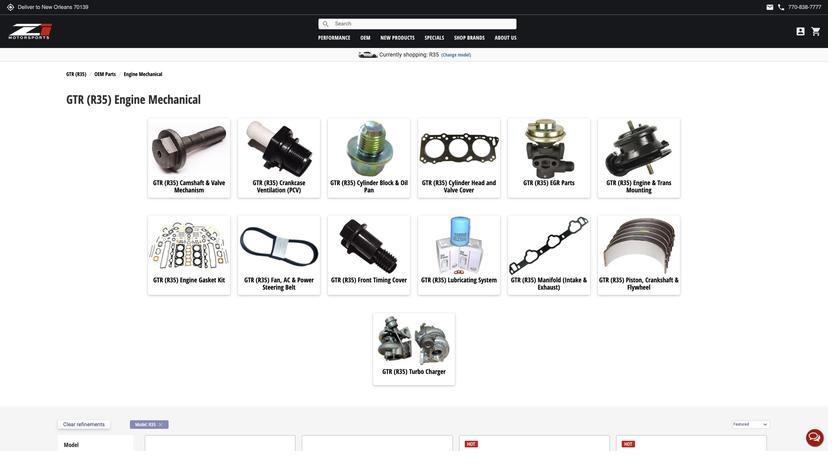 Task type: locate. For each thing, give the bounding box(es) containing it.
(r35) for gtr (r35) cylinder block & oil pan
[[342, 178, 356, 187]]

0 vertical spatial cover
[[460, 185, 474, 194]]

performance
[[318, 34, 351, 41]]

1 vertical spatial oem
[[95, 71, 104, 78]]

engine down engine mechanical "link"
[[114, 91, 145, 107]]

& left trans
[[653, 178, 656, 187]]

gtr inside gtr (r35) crankcase ventilation (pcv)
[[253, 178, 263, 187]]

& inside the gtr (r35) cylinder block & oil pan
[[395, 178, 399, 187]]

flywheel
[[628, 283, 651, 292]]

& for gtr (r35) cylinder block & oil pan
[[395, 178, 399, 187]]

r35 left (change
[[429, 51, 439, 58]]

& inside gtr (r35) fan, ac & power steering belt
[[292, 276, 296, 285]]

cylinder inside the gtr (r35) cylinder block & oil pan
[[357, 178, 378, 187]]

0 horizontal spatial parts
[[105, 71, 116, 78]]

gtr (r35) cylinder block & oil pan
[[331, 178, 408, 194]]

gtr (r35) egr parts link
[[508, 178, 590, 191]]

(r35)
[[75, 71, 86, 78], [87, 91, 112, 107], [165, 178, 178, 187], [264, 178, 278, 187], [342, 178, 356, 187], [434, 178, 447, 187], [535, 178, 549, 187], [618, 178, 632, 187], [165, 276, 178, 285], [256, 276, 270, 285], [343, 276, 357, 285], [433, 276, 447, 285], [523, 276, 536, 285], [611, 276, 625, 285], [394, 367, 408, 376]]

1 horizontal spatial oem
[[361, 34, 371, 41]]

specials
[[425, 34, 445, 41]]

(r35) for gtr (r35) engine & trans mounting
[[618, 178, 632, 187]]

front
[[358, 276, 372, 285]]

oem parts
[[95, 71, 116, 78]]

r35
[[429, 51, 439, 58], [149, 422, 156, 427]]

about us link
[[495, 34, 517, 41]]

products
[[393, 34, 415, 41]]

gtr (r35) engine & trans mounting
[[607, 178, 672, 194]]

engine
[[124, 71, 138, 78], [114, 91, 145, 107], [634, 178, 651, 187], [180, 276, 197, 285]]

fan,
[[271, 276, 282, 285]]

& inside gtr (r35) manifold (intake & exhaust)
[[584, 276, 587, 285]]

us
[[511, 34, 517, 41]]

(r35) for gtr (r35) cylinder head and valve cover
[[434, 178, 447, 187]]

mail phone
[[767, 3, 786, 11]]

gtr (r35) lubricating system link
[[418, 276, 500, 288]]

(r35) inside the gtr (r35) piston, crankshaft & flywheel
[[611, 276, 625, 285]]

parts left engine mechanical "link"
[[105, 71, 116, 78]]

egr
[[551, 178, 560, 187]]

1 horizontal spatial cover
[[460, 185, 474, 194]]

0 vertical spatial parts
[[105, 71, 116, 78]]

oem right gtr (r35)
[[95, 71, 104, 78]]

gtr (r35) link
[[66, 71, 86, 78]]

1 horizontal spatial cylinder
[[449, 178, 470, 187]]

clear refinements
[[63, 422, 105, 428]]

& left oil
[[395, 178, 399, 187]]

(r35) inside gtr (r35) engine & trans mounting
[[618, 178, 632, 187]]

(r35) for gtr (r35) turbo charger
[[394, 367, 408, 376]]

r35 left close
[[149, 422, 156, 427]]

gtr (r35) crankcase ventilation (pcv)
[[253, 178, 306, 194]]

my_location
[[7, 3, 15, 11]]

gtr (r35) turbo charger
[[383, 367, 446, 376]]

& right crankshaft
[[675, 276, 679, 285]]

1 vertical spatial r35
[[149, 422, 156, 427]]

cylinder inside gtr (r35) cylinder head and valve cover
[[449, 178, 470, 187]]

& right camshaft
[[206, 178, 210, 187]]

crankshaft
[[646, 276, 674, 285]]

model)
[[458, 52, 471, 58]]

(intake
[[563, 276, 582, 285]]

& right ac
[[292, 276, 296, 285]]

1 horizontal spatial valve
[[444, 185, 458, 194]]

cylinder left block
[[357, 178, 378, 187]]

gtr inside gtr (r35) camshaft & valve mechanism
[[153, 178, 163, 187]]

gtr inside gtr (r35) manifold (intake & exhaust)
[[511, 276, 521, 285]]

(r35) inside the gtr (r35) cylinder block & oil pan
[[342, 178, 356, 187]]

gtr inside the gtr (r35) piston, crankshaft & flywheel
[[600, 276, 609, 285]]

gtr (r35) fan, ac & power steering belt link
[[238, 276, 320, 292]]

cover left and
[[460, 185, 474, 194]]

0 horizontal spatial oem
[[95, 71, 104, 78]]

account_box
[[796, 26, 807, 37]]

valve right camshaft
[[211, 178, 225, 187]]

gtr for gtr (r35) lubricating system
[[422, 276, 431, 285]]

cover right timing
[[393, 276, 407, 285]]

engine for gtr (r35) engine mechanical
[[114, 91, 145, 107]]

2 cylinder from the left
[[449, 178, 470, 187]]

gtr for gtr (r35) piston, crankshaft & flywheel
[[600, 276, 609, 285]]

gtr (r35) front timing cover link
[[328, 276, 410, 288]]

& right '(intake'
[[584, 276, 587, 285]]

gtr for gtr (r35) manifold (intake & exhaust)
[[511, 276, 521, 285]]

gtr for gtr (r35) front timing cover
[[331, 276, 341, 285]]

(r35) inside gtr (r35) fan, ac & power steering belt
[[256, 276, 270, 285]]

0 vertical spatial oem
[[361, 34, 371, 41]]

cover
[[460, 185, 474, 194], [393, 276, 407, 285]]

belt
[[286, 283, 296, 292]]

shop brands link
[[455, 34, 485, 41]]

cylinder
[[357, 178, 378, 187], [449, 178, 470, 187]]

search
[[322, 20, 330, 28]]

gtr inside gtr (r35) fan, ac & power steering belt
[[245, 276, 254, 285]]

gtr for gtr (r35) fan, ac & power steering belt
[[245, 276, 254, 285]]

engine for gtr (r35) engine gasket kit
[[180, 276, 197, 285]]

1 vertical spatial cover
[[393, 276, 407, 285]]

gtr (r35) front timing cover
[[331, 276, 407, 285]]

oem
[[361, 34, 371, 41], [95, 71, 104, 78]]

(r35) inside gtr (r35) manifold (intake & exhaust)
[[523, 276, 536, 285]]

1 horizontal spatial parts
[[562, 178, 575, 187]]

&
[[206, 178, 210, 187], [395, 178, 399, 187], [653, 178, 656, 187], [292, 276, 296, 285], [584, 276, 587, 285], [675, 276, 679, 285]]

0 horizontal spatial cylinder
[[357, 178, 378, 187]]

gtr inside gtr (r35) engine & trans mounting
[[607, 178, 617, 187]]

(r35) for gtr (r35) engine mechanical
[[87, 91, 112, 107]]

parts
[[105, 71, 116, 78], [562, 178, 575, 187]]

model:
[[135, 422, 148, 427]]

mechanical
[[139, 71, 162, 78], [148, 91, 201, 107]]

& inside gtr (r35) engine & trans mounting
[[653, 178, 656, 187]]

timing
[[373, 276, 391, 285]]

head
[[472, 178, 485, 187]]

engine inside gtr (r35) engine & trans mounting
[[634, 178, 651, 187]]

gtr for gtr (r35) cylinder head and valve cover
[[422, 178, 432, 187]]

(r35) inside gtr (r35) crankcase ventilation (pcv)
[[264, 178, 278, 187]]

engine left gasket
[[180, 276, 197, 285]]

gtr (r35) lubricating system
[[422, 276, 497, 285]]

valve inside gtr (r35) cylinder head and valve cover
[[444, 185, 458, 194]]

gtr (r35) engine & trans mounting link
[[598, 178, 680, 194]]

valve left 'head'
[[444, 185, 458, 194]]

pan
[[365, 185, 374, 194]]

exhaust)
[[538, 283, 561, 292]]

oem for oem link
[[361, 34, 371, 41]]

0 horizontal spatial r35
[[149, 422, 156, 427]]

(r35) inside gtr (r35) cylinder head and valve cover
[[434, 178, 447, 187]]

about
[[495, 34, 510, 41]]

0 vertical spatial mechanical
[[139, 71, 162, 78]]

new
[[381, 34, 391, 41]]

gtr inside the gtr (r35) cylinder block & oil pan
[[331, 178, 340, 187]]

mechanism
[[174, 185, 204, 194]]

kit
[[218, 276, 225, 285]]

valve inside gtr (r35) camshaft & valve mechanism
[[211, 178, 225, 187]]

new products
[[381, 34, 415, 41]]

gtr (r35) crankcase ventilation (pcv) link
[[238, 178, 320, 194]]

engine left trans
[[634, 178, 651, 187]]

shopping:
[[404, 51, 428, 58]]

oem left new
[[361, 34, 371, 41]]

oem for oem parts
[[95, 71, 104, 78]]

clear
[[63, 422, 76, 428]]

0 horizontal spatial valve
[[211, 178, 225, 187]]

gtr for gtr (r35) crankcase ventilation (pcv)
[[253, 178, 263, 187]]

(r35) for gtr (r35) manifold (intake & exhaust)
[[523, 276, 536, 285]]

(r35) for gtr (r35) egr parts
[[535, 178, 549, 187]]

valve
[[211, 178, 225, 187], [444, 185, 458, 194]]

gtr for gtr (r35) egr parts
[[524, 178, 534, 187]]

gtr (r35) engine gasket kit
[[153, 276, 225, 285]]

& inside the gtr (r35) piston, crankshaft & flywheel
[[675, 276, 679, 285]]

& for gtr (r35) manifold (intake & exhaust)
[[584, 276, 587, 285]]

gtr inside gtr (r35) cylinder head and valve cover
[[422, 178, 432, 187]]

& for gtr (r35) piston, crankshaft & flywheel
[[675, 276, 679, 285]]

engine for gtr (r35) engine & trans mounting
[[634, 178, 651, 187]]

1 cylinder from the left
[[357, 178, 378, 187]]

mounting
[[627, 185, 652, 194]]

(r35) inside gtr (r35) camshaft & valve mechanism
[[165, 178, 178, 187]]

(r35) for gtr (r35) lubricating system
[[433, 276, 447, 285]]

1 horizontal spatial r35
[[429, 51, 439, 58]]

cylinder left 'head'
[[449, 178, 470, 187]]

gtr for gtr (r35) engine mechanical
[[66, 91, 84, 107]]

oil
[[401, 178, 408, 187]]

parts right egr
[[562, 178, 575, 187]]

gtr
[[66, 71, 74, 78], [66, 91, 84, 107], [153, 178, 163, 187], [253, 178, 263, 187], [331, 178, 340, 187], [422, 178, 432, 187], [524, 178, 534, 187], [607, 178, 617, 187], [153, 276, 163, 285], [245, 276, 254, 285], [331, 276, 341, 285], [422, 276, 431, 285], [511, 276, 521, 285], [600, 276, 609, 285], [383, 367, 392, 376]]

(change
[[442, 52, 457, 58]]



Task type: describe. For each thing, give the bounding box(es) containing it.
gtr (r35) fan, ac & power steering belt
[[245, 276, 314, 292]]

currently
[[380, 51, 402, 58]]

cylinder for cover
[[449, 178, 470, 187]]

engine mechanical
[[124, 71, 162, 78]]

about us
[[495, 34, 517, 41]]

gtr for gtr (r35) engine & trans mounting
[[607, 178, 617, 187]]

system
[[479, 276, 497, 285]]

gtr (r35) manifold (intake & exhaust)
[[511, 276, 587, 292]]

close
[[157, 422, 163, 428]]

trans
[[658, 178, 672, 187]]

gtr for gtr (r35) cylinder block & oil pan
[[331, 178, 340, 187]]

crankcase
[[280, 178, 306, 187]]

model: r35 close
[[135, 422, 163, 428]]

gtr (r35) egr parts
[[524, 178, 575, 187]]

piston,
[[626, 276, 644, 285]]

camshaft
[[180, 178, 204, 187]]

gtr (r35) turbo charger link
[[373, 367, 455, 379]]

0 horizontal spatial cover
[[393, 276, 407, 285]]

gtr for gtr (r35) turbo charger
[[383, 367, 392, 376]]

manifold
[[538, 276, 561, 285]]

new products link
[[381, 34, 415, 41]]

gtr (r35) manifold (intake & exhaust) link
[[508, 276, 590, 292]]

(r35) for gtr (r35) crankcase ventilation (pcv)
[[264, 178, 278, 187]]

gtr (r35) cylinder head and valve cover
[[422, 178, 496, 194]]

shopping_cart link
[[810, 26, 822, 37]]

(r35) for gtr (r35)
[[75, 71, 86, 78]]

cylinder for pan
[[357, 178, 378, 187]]

performance link
[[318, 34, 351, 41]]

gtr (r35) camshaft & valve mechanism
[[153, 178, 225, 194]]

model
[[64, 441, 79, 449]]

1 vertical spatial mechanical
[[148, 91, 201, 107]]

account_box link
[[794, 26, 808, 37]]

0 vertical spatial r35
[[429, 51, 439, 58]]

steering
[[263, 283, 284, 292]]

gtr for gtr (r35) engine gasket kit
[[153, 276, 163, 285]]

clear refinements button
[[58, 420, 110, 429]]

oem link
[[361, 34, 371, 41]]

gtr for gtr (r35)
[[66, 71, 74, 78]]

gasket
[[199, 276, 216, 285]]

gtr (r35) camshaft & valve mechanism link
[[148, 178, 230, 194]]

gtr (r35) piston, crankshaft & flywheel link
[[598, 276, 680, 292]]

brands
[[468, 34, 485, 41]]

(r35) for gtr (r35) camshaft & valve mechanism
[[165, 178, 178, 187]]

lubricating
[[448, 276, 477, 285]]

z1 motorsports logo image
[[8, 23, 53, 40]]

mail link
[[767, 3, 775, 11]]

cover inside gtr (r35) cylinder head and valve cover
[[460, 185, 474, 194]]

mail
[[767, 3, 775, 11]]

oem parts link
[[95, 71, 116, 78]]

(r35) for gtr (r35) front timing cover
[[343, 276, 357, 285]]

(r35) for gtr (r35) piston, crankshaft & flywheel
[[611, 276, 625, 285]]

shopping_cart
[[811, 26, 822, 37]]

power
[[298, 276, 314, 285]]

and
[[487, 178, 496, 187]]

gtr (r35)
[[66, 71, 86, 78]]

charger
[[426, 367, 446, 376]]

currently shopping: r35 (change model)
[[380, 51, 471, 58]]

gtr for gtr (r35) camshaft & valve mechanism
[[153, 178, 163, 187]]

ac
[[284, 276, 290, 285]]

gtr (r35) engine gasket kit link
[[148, 276, 230, 288]]

(r35) for gtr (r35) fan, ac & power steering belt
[[256, 276, 270, 285]]

engine up gtr (r35) engine mechanical
[[124, 71, 138, 78]]

refinements
[[77, 422, 105, 428]]

block
[[380, 178, 394, 187]]

r35 inside the model: r35 close
[[149, 422, 156, 427]]

Search search field
[[330, 19, 517, 29]]

& for gtr (r35) fan, ac & power steering belt
[[292, 276, 296, 285]]

(change model) link
[[442, 52, 471, 58]]

(pcv)
[[287, 185, 301, 194]]

gtr (r35) engine mechanical
[[66, 91, 201, 107]]

turbo
[[409, 367, 424, 376]]

ventilation
[[257, 185, 286, 194]]

gtr (r35) cylinder head and valve cover link
[[418, 178, 500, 194]]

gtr (r35) piston, crankshaft & flywheel
[[600, 276, 679, 292]]

(r35) for gtr (r35) engine gasket kit
[[165, 276, 178, 285]]

phone
[[778, 3, 786, 11]]

1 vertical spatial parts
[[562, 178, 575, 187]]

shop brands
[[455, 34, 485, 41]]

& inside gtr (r35) camshaft & valve mechanism
[[206, 178, 210, 187]]

engine mechanical link
[[124, 71, 162, 78]]

phone link
[[778, 3, 822, 11]]

shop
[[455, 34, 466, 41]]

gtr (r35) cylinder block & oil pan link
[[328, 178, 410, 194]]



Task type: vqa. For each thing, say whether or not it's contained in the screenshot.
$1000 & Above
no



